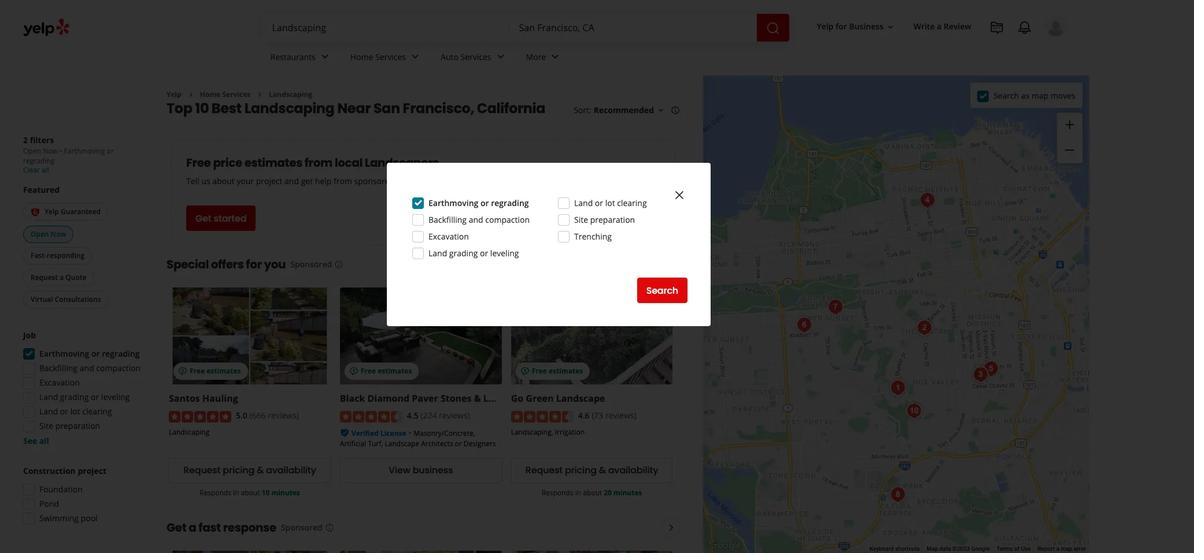Task type: locate. For each thing, give the bounding box(es) containing it.
request down landscaping, irrigation
[[525, 464, 563, 478]]

services right auto
[[461, 51, 491, 62]]

0 horizontal spatial from
[[305, 155, 332, 171]]

(666
[[249, 411, 266, 422]]

1 vertical spatial home services
[[200, 90, 251, 99]]

1 horizontal spatial and
[[285, 176, 299, 187]]

all
[[42, 166, 49, 176], [39, 436, 49, 447]]

pricing up responds in about 20 minutes
[[565, 464, 597, 478]]

0 horizontal spatial free estimates
[[190, 367, 241, 377]]

& up responds in about 10 minutes
[[257, 464, 264, 478]]

1 free estimates link from the left
[[169, 288, 331, 385]]

a left fast
[[189, 520, 196, 536]]

2 minutes from the left
[[613, 488, 642, 498]]

16 info v2 image
[[334, 260, 344, 270]]

2 responds from the left
[[542, 488, 573, 498]]

help
[[315, 176, 332, 187]]

0 horizontal spatial land or lot clearing
[[39, 407, 112, 418]]

now up "fast-responding"
[[51, 230, 66, 239]]

services left 16 chevron right v2 image
[[222, 90, 251, 99]]

16 info v2 image for get a fast response
[[325, 524, 334, 533]]

project right your
[[256, 176, 282, 187]]

reviews) right (73
[[605, 411, 636, 422]]

earthmoving right • at the left top
[[64, 147, 105, 156]]

in up response
[[233, 488, 239, 498]]

estimates
[[244, 155, 302, 171], [207, 367, 241, 377], [378, 367, 412, 377], [549, 367, 583, 377]]

landscape
[[483, 393, 532, 406], [556, 393, 605, 406], [385, 439, 419, 449]]

0 vertical spatial now
[[43, 147, 58, 156]]

24 chevron down v2 image for home services
[[408, 50, 422, 64]]

virtual consultations
[[31, 295, 101, 305]]

request pricing & availability
[[183, 464, 316, 478], [525, 464, 658, 478]]

16 info v2 image
[[671, 106, 680, 115], [325, 524, 334, 533]]

0 vertical spatial get
[[195, 212, 211, 225]]

sponsored
[[290, 259, 332, 270], [281, 523, 323, 534]]

estimates up the diamond on the bottom left
[[378, 367, 412, 377]]

1 horizontal spatial 10
[[262, 488, 270, 498]]

free estimates link for hauling
[[169, 288, 331, 385]]

2 request pricing & availability from the left
[[525, 464, 658, 478]]

landscape down license
[[385, 439, 419, 449]]

0 horizontal spatial yelp
[[45, 207, 59, 217]]

2 vertical spatial earthmoving or regrading
[[39, 349, 140, 360]]

reviews) down stones
[[439, 411, 470, 422]]

& up 20
[[599, 464, 606, 478]]

1 horizontal spatial preparation
[[590, 215, 635, 226]]

open now button
[[23, 226, 73, 243]]

2 horizontal spatial about
[[583, 488, 602, 498]]

1 horizontal spatial from
[[334, 176, 352, 187]]

regrading inside the 'search' dialog
[[491, 198, 529, 209]]

request pricing & availability button for santos hauling
[[169, 458, 331, 484]]

& for go green landscape
[[599, 464, 606, 478]]

a for report
[[1056, 546, 1059, 553]]

1 vertical spatial 16 info v2 image
[[325, 524, 334, 533]]

16 free estimates v2 image for go
[[520, 367, 529, 377]]

a left quote
[[60, 273, 64, 283]]

2 pricing from the left
[[565, 464, 597, 478]]

1 reviews) from the left
[[268, 411, 299, 422]]

earthmoving down businesses.
[[428, 198, 478, 209]]

1 vertical spatial and
[[469, 215, 483, 226]]

1 free estimates from the left
[[190, 367, 241, 377]]

get for get started
[[195, 212, 211, 225]]

responds up fast
[[199, 488, 231, 498]]

all inside group
[[39, 436, 49, 447]]

earthmoving down virtual consultations button
[[39, 349, 89, 360]]

reviews) for black diamond paver stones & landscape
[[439, 411, 470, 422]]

request up responds in about 10 minutes
[[183, 464, 220, 478]]

10 up response
[[262, 488, 270, 498]]

home services right 16 chevron right v2 icon
[[200, 90, 251, 99]]

0 vertical spatial lot
[[605, 198, 615, 209]]

for left you
[[246, 257, 262, 273]]

1 horizontal spatial map
[[1061, 546, 1072, 553]]

now for open now
[[51, 230, 66, 239]]

auto services link
[[431, 42, 517, 75]]

1 vertical spatial group
[[20, 331, 143, 448]]

get a fast response
[[167, 520, 276, 536]]

backfilling inside the 'search' dialog
[[428, 215, 467, 226]]

more
[[526, 51, 546, 62]]

landscape up '4.6 star rating' image
[[483, 393, 532, 406]]

free inside free price estimates from local landscapers tell us about your project and get help from sponsored businesses.
[[186, 155, 211, 171]]

2 free estimates from the left
[[361, 367, 412, 377]]

go green landscape link
[[511, 393, 605, 406]]

yelp inside featured group
[[45, 207, 59, 217]]

artificial
[[340, 439, 366, 449]]

2 horizontal spatial yelp
[[817, 21, 834, 32]]

free estimates up hauling
[[190, 367, 241, 377]]

1 horizontal spatial in
[[575, 488, 581, 498]]

yelp right 16 yelp guaranteed v2 image
[[45, 207, 59, 217]]

landscaping right 16 chevron right v2 image
[[269, 90, 312, 99]]

0 horizontal spatial 24 chevron down v2 image
[[318, 50, 332, 64]]

request pricing & availability up responds in about 10 minutes
[[183, 464, 316, 478]]

free for black
[[361, 367, 376, 377]]

land
[[574, 198, 593, 209], [428, 248, 447, 259], [39, 393, 58, 404], [39, 407, 58, 418]]

map left error
[[1061, 546, 1072, 553]]

24 chevron down v2 image inside auto services link
[[494, 50, 507, 64]]

24 chevron down v2 image inside restaurants link
[[318, 50, 332, 64]]

2 horizontal spatial request
[[525, 464, 563, 478]]

responds for hauling
[[199, 488, 231, 498]]

free estimates
[[190, 367, 241, 377], [361, 367, 412, 377], [532, 367, 583, 377]]

projects image
[[990, 21, 1004, 35]]

availability up 20
[[608, 464, 658, 478]]

close image
[[672, 188, 686, 202]]

terms of use link
[[997, 546, 1031, 553]]

& right stones
[[474, 393, 481, 406]]

0 vertical spatial excavation
[[428, 231, 469, 242]]

backfilling and compaction inside group
[[39, 364, 140, 375]]

open up fast-
[[31, 230, 49, 239]]

24 chevron down v2 image right "restaurants"
[[318, 50, 332, 64]]

24 chevron down v2 image
[[318, 50, 332, 64], [408, 50, 422, 64], [494, 50, 507, 64]]

1 horizontal spatial yelp
[[167, 90, 181, 99]]

project up foundation
[[78, 467, 106, 478]]

2 reviews) from the left
[[439, 411, 470, 422]]

a inside button
[[60, 273, 64, 283]]

3 free estimates from the left
[[532, 367, 583, 377]]

1 horizontal spatial clearing
[[617, 198, 647, 209]]

strautman gardening pros image
[[824, 296, 847, 319]]

get left fast
[[167, 520, 186, 536]]

in for green
[[575, 488, 581, 498]]

0 vertical spatial sponsored
[[290, 259, 332, 270]]

see all button
[[23, 436, 49, 447]]

land or lot clearing inside group
[[39, 407, 112, 418]]

keyboard shortcuts
[[870, 546, 920, 553]]

go green landscape image
[[913, 317, 936, 340]]

google image
[[706, 539, 744, 554]]

free estimates for hauling
[[190, 367, 241, 377]]

1 vertical spatial earthmoving
[[428, 198, 478, 209]]

1 horizontal spatial site preparation
[[574, 215, 635, 226]]

for left business at the top right of the page
[[836, 21, 847, 32]]

backfilling and compaction inside the 'search' dialog
[[428, 215, 530, 226]]

error
[[1074, 546, 1086, 553]]

leveling
[[490, 248, 519, 259], [101, 393, 130, 404]]

search for search
[[646, 284, 678, 297]]

pricing for go green landscape
[[565, 464, 597, 478]]

1 horizontal spatial site
[[574, 215, 588, 226]]

1 vertical spatial yelp
[[167, 90, 181, 99]]

2 horizontal spatial landscape
[[556, 393, 605, 406]]

1 horizontal spatial leveling
[[490, 248, 519, 259]]

0 horizontal spatial home services link
[[200, 90, 251, 99]]

landscape up 4.6
[[556, 393, 605, 406]]

1 vertical spatial now
[[51, 230, 66, 239]]

open for open now
[[31, 230, 49, 239]]

special offers for you
[[167, 257, 286, 273]]

1 horizontal spatial backfilling and compaction
[[428, 215, 530, 226]]

0 vertical spatial site preparation
[[574, 215, 635, 226]]

0 vertical spatial for
[[836, 21, 847, 32]]

terms of use
[[997, 546, 1031, 553]]

francisco,
[[403, 99, 474, 118]]

a right report
[[1056, 546, 1059, 553]]

3 reviews) from the left
[[605, 411, 636, 422]]

1 request pricing & availability from the left
[[183, 464, 316, 478]]

swimming pool
[[39, 514, 98, 525]]

0 vertical spatial home
[[350, 51, 373, 62]]

santos hauling image
[[886, 377, 910, 400], [886, 377, 910, 400]]

1 24 chevron down v2 image from the left
[[318, 50, 332, 64]]

0 horizontal spatial pricing
[[223, 464, 255, 478]]

2 24 chevron down v2 image from the left
[[408, 50, 422, 64]]

yelp left 16 chevron right v2 icon
[[167, 90, 181, 99]]

search inside button
[[646, 284, 678, 297]]

0 horizontal spatial preparation
[[55, 422, 100, 433]]

1 horizontal spatial search
[[993, 90, 1019, 101]]

0 vertical spatial home services link
[[341, 42, 431, 75]]

0 vertical spatial land or lot clearing
[[574, 198, 647, 209]]

1 vertical spatial compaction
[[96, 364, 140, 375]]

architects
[[421, 439, 453, 449]]

availability
[[266, 464, 316, 478], [608, 464, 658, 478]]

and
[[285, 176, 299, 187], [469, 215, 483, 226], [80, 364, 94, 375]]

2 availability from the left
[[608, 464, 658, 478]]

4.5
[[407, 411, 418, 422]]

as
[[1021, 90, 1029, 101]]

0 horizontal spatial 16 free estimates v2 image
[[178, 367, 187, 377]]

16 free estimates v2 image up the santos
[[178, 367, 187, 377]]

about left 20
[[583, 488, 602, 498]]

1 horizontal spatial for
[[836, 21, 847, 32]]

2 16 free estimates v2 image from the left
[[520, 367, 529, 377]]

1 horizontal spatial land grading or leveling
[[428, 248, 519, 259]]

1 vertical spatial search
[[646, 284, 678, 297]]

16 free estimates v2 image up the go
[[520, 367, 529, 377]]

map region
[[640, 68, 1194, 554]]

about for go green landscape
[[583, 488, 602, 498]]

0 horizontal spatial excavation
[[39, 378, 80, 389]]

1 vertical spatial map
[[1061, 546, 1072, 553]]

reviews) for go green landscape
[[605, 411, 636, 422]]

regrading inside group
[[102, 349, 140, 360]]

2 horizontal spatial free estimates link
[[511, 288, 673, 385]]

trenching
[[574, 231, 612, 242]]

open down 2 filters on the top left
[[23, 147, 41, 156]]

for inside button
[[836, 21, 847, 32]]

0 horizontal spatial &
[[257, 464, 264, 478]]

availability up responds in about 10 minutes
[[266, 464, 316, 478]]

services
[[375, 51, 406, 62], [461, 51, 491, 62], [222, 90, 251, 99]]

fast-responding
[[31, 252, 85, 261]]

0 horizontal spatial request
[[31, 273, 58, 283]]

pricing up responds in about 10 minutes
[[223, 464, 255, 478]]

1 horizontal spatial request
[[183, 464, 220, 478]]

0 horizontal spatial home
[[200, 90, 220, 99]]

request up 'virtual'
[[31, 273, 58, 283]]

business
[[413, 464, 453, 478]]

24 chevron down v2 image left auto
[[408, 50, 422, 64]]

1 vertical spatial site preparation
[[39, 422, 100, 433]]

1 vertical spatial regrading
[[491, 198, 529, 209]]

0 horizontal spatial availability
[[266, 464, 316, 478]]

estimates for santos hauling
[[207, 367, 241, 377]]

1 horizontal spatial services
[[375, 51, 406, 62]]

estimates for go green landscape
[[549, 367, 583, 377]]

1 vertical spatial 10
[[262, 488, 270, 498]]

responds in about 20 minutes
[[542, 488, 642, 498]]

0 vertical spatial home services
[[350, 51, 406, 62]]

0 horizontal spatial request pricing & availability
[[183, 464, 316, 478]]

1 vertical spatial land grading or leveling
[[39, 393, 130, 404]]

estimates for black diamond paver stones & landscape
[[378, 367, 412, 377]]

map for moves
[[1031, 90, 1048, 101]]

business categories element
[[261, 42, 1066, 75]]

1 vertical spatial lot
[[70, 407, 80, 418]]

site preparation up see all 'button'
[[39, 422, 100, 433]]

1 horizontal spatial request pricing & availability
[[525, 464, 658, 478]]

request pricing & availability for go green landscape
[[525, 464, 658, 478]]

1 pricing from the left
[[223, 464, 255, 478]]

yelp left business at the top right of the page
[[817, 21, 834, 32]]

user actions element
[[808, 14, 1082, 86]]

compaction inside the 'search' dialog
[[485, 215, 530, 226]]

responds left 20
[[542, 488, 573, 498]]

24 chevron down v2 image
[[548, 50, 562, 64]]

free
[[186, 155, 211, 171], [190, 367, 205, 377], [361, 367, 376, 377], [532, 367, 547, 377]]

request for go green landscape
[[525, 464, 563, 478]]

site preparation up trenching
[[574, 215, 635, 226]]

1 horizontal spatial free estimates
[[361, 367, 412, 377]]

all right clear
[[42, 166, 49, 176]]

0 horizontal spatial get
[[167, 520, 186, 536]]

gerardo mariona image
[[969, 363, 992, 387]]

5 star rating image
[[169, 412, 231, 423]]

minutes for santos hauling
[[271, 488, 300, 498]]

1 horizontal spatial get
[[195, 212, 211, 225]]

black
[[340, 393, 365, 406]]

verified
[[351, 429, 379, 439]]

request pricing & availability up responds in about 20 minutes
[[525, 464, 658, 478]]

1 horizontal spatial reviews)
[[439, 411, 470, 422]]

home inside business categories element
[[350, 51, 373, 62]]

from down local
[[334, 176, 352, 187]]

1 vertical spatial leveling
[[101, 393, 130, 404]]

24 chevron down v2 image right 'auto services'
[[494, 50, 507, 64]]

minutes right 20
[[613, 488, 642, 498]]

view business
[[389, 464, 453, 478]]

sponsored left 16 info v2 image
[[290, 259, 332, 270]]

about up response
[[241, 488, 260, 498]]

a right write
[[937, 21, 942, 32]]

earthmoving
[[64, 147, 105, 156], [428, 198, 478, 209], [39, 349, 89, 360]]

1 minutes from the left
[[271, 488, 300, 498]]

3 free estimates link from the left
[[511, 288, 673, 385]]

1 availability from the left
[[266, 464, 316, 478]]

life garden image
[[886, 484, 910, 507]]

in left 20
[[575, 488, 581, 498]]

free for santos
[[190, 367, 205, 377]]

group
[[1057, 113, 1082, 164], [20, 331, 143, 448], [20, 467, 143, 529]]

preparation up "construction project"
[[55, 422, 100, 433]]

paver
[[412, 393, 438, 406]]

site up trenching
[[574, 215, 588, 226]]

landscape inside masonry/concrete, artificial turf, landscape architects or designers
[[385, 439, 419, 449]]

excavation inside the 'search' dialog
[[428, 231, 469, 242]]

previous image
[[638, 521, 652, 535]]

2 horizontal spatial regrading
[[491, 198, 529, 209]]

keyboard
[[870, 546, 894, 553]]

site up see all 'button'
[[39, 422, 53, 433]]

compaction
[[485, 215, 530, 226], [96, 364, 140, 375]]

foundation
[[39, 485, 83, 496]]

lot inside the 'search' dialog
[[605, 198, 615, 209]]

santos
[[169, 393, 200, 406]]

free estimates link for diamond
[[340, 288, 502, 385]]

20
[[604, 488, 612, 498]]

0 horizontal spatial backfilling and compaction
[[39, 364, 140, 375]]

1 horizontal spatial pricing
[[565, 464, 597, 478]]

1 vertical spatial grading
[[60, 393, 89, 404]]

0 horizontal spatial search
[[646, 284, 678, 297]]

from
[[305, 155, 332, 171], [334, 176, 352, 187]]

regrading
[[23, 156, 54, 166], [491, 198, 529, 209], [102, 349, 140, 360]]

free estimates up the diamond on the bottom left
[[361, 367, 412, 377]]

request
[[31, 273, 58, 283], [183, 464, 220, 478], [525, 464, 563, 478]]

diamond
[[367, 393, 409, 406]]

now inside open now button
[[51, 230, 66, 239]]

project inside free price estimates from local landscapers tell us about your project and get help from sponsored businesses.
[[256, 176, 282, 187]]

get inside button
[[195, 212, 211, 225]]

yelp inside user actions element
[[817, 21, 834, 32]]

zoom out image
[[1063, 144, 1077, 157]]

see
[[23, 436, 37, 447]]

0 vertical spatial grading
[[449, 248, 478, 259]]

None search field
[[263, 14, 791, 42]]

0 vertical spatial earthmoving or regrading
[[23, 147, 114, 166]]

1 request pricing & availability button from the left
[[169, 458, 331, 484]]

home right 16 chevron right v2 icon
[[200, 90, 220, 99]]

1 vertical spatial clearing
[[82, 407, 112, 418]]

16 free estimates v2 image
[[178, 367, 187, 377], [520, 367, 529, 377]]

yelp
[[817, 21, 834, 32], [167, 90, 181, 99], [45, 207, 59, 217]]

home services link up san
[[341, 42, 431, 75]]

responds in about 10 minutes
[[199, 488, 300, 498]]

view
[[389, 464, 410, 478]]

get
[[195, 212, 211, 225], [167, 520, 186, 536]]

or inside masonry/concrete, artificial turf, landscape architects or designers
[[455, 439, 462, 449]]

2 vertical spatial yelp
[[45, 207, 59, 217]]

estimates up hauling
[[207, 367, 241, 377]]

yelp for business button
[[812, 16, 900, 37]]

2 vertical spatial regrading
[[102, 349, 140, 360]]

featured group
[[21, 185, 143, 312]]

request pricing & availability button up responds in about 20 minutes
[[511, 458, 673, 484]]

search image
[[766, 21, 780, 35]]

1 horizontal spatial compaction
[[485, 215, 530, 226]]

10 right top
[[195, 99, 209, 118]]

1 16 free estimates v2 image from the left
[[178, 367, 187, 377]]

1 horizontal spatial grading
[[449, 248, 478, 259]]

1 responds from the left
[[199, 488, 231, 498]]

all for clear all
[[42, 166, 49, 176]]

1 vertical spatial earthmoving or regrading
[[428, 198, 529, 209]]

free right 16 free estimates v2 image in the left bottom of the page
[[361, 367, 376, 377]]

2 free estimates link from the left
[[340, 288, 502, 385]]

estimates up the go green landscape
[[549, 367, 583, 377]]

site
[[574, 215, 588, 226], [39, 422, 53, 433]]

construction
[[23, 467, 76, 478]]

land or lot clearing up see all
[[39, 407, 112, 418]]

verified license
[[351, 429, 406, 439]]

free price estimates from local landscapers tell us about your project and get help from sponsored businesses.
[[186, 155, 440, 187]]

sponsored right response
[[281, 523, 323, 534]]

1 vertical spatial get
[[167, 520, 186, 536]]

home services up san
[[350, 51, 406, 62]]

yelp link
[[167, 90, 181, 99]]

0 horizontal spatial landscape
[[385, 439, 419, 449]]

get left started
[[195, 212, 211, 225]]

top
[[167, 99, 192, 118]]

project
[[256, 176, 282, 187], [78, 467, 106, 478]]

auto services
[[441, 51, 491, 62]]

land or lot clearing up trenching
[[574, 198, 647, 209]]

free up "green"
[[532, 367, 547, 377]]

home up top 10 best landscaping near san francisco, california in the top left of the page
[[350, 51, 373, 62]]

24 chevron down v2 image for auto services
[[494, 50, 507, 64]]

minutes up response
[[271, 488, 300, 498]]

0 horizontal spatial lot
[[70, 407, 80, 418]]

search
[[993, 90, 1019, 101], [646, 284, 678, 297]]

home services link right 16 chevron right v2 icon
[[200, 90, 251, 99]]

0 vertical spatial leveling
[[490, 248, 519, 259]]

1 horizontal spatial minutes
[[613, 488, 642, 498]]

3 24 chevron down v2 image from the left
[[494, 50, 507, 64]]

&
[[474, 393, 481, 406], [257, 464, 264, 478], [599, 464, 606, 478]]

backfilling
[[428, 215, 467, 226], [39, 364, 78, 375]]

free up tell at the left top of page
[[186, 155, 211, 171]]

0 horizontal spatial grading
[[60, 393, 89, 404]]

and inside free price estimates from local landscapers tell us about your project and get help from sponsored businesses.
[[285, 176, 299, 187]]

4.6 star rating image
[[511, 412, 573, 423]]

reviews) right (666
[[268, 411, 299, 422]]

map right as
[[1031, 90, 1048, 101]]

zoom in image
[[1063, 118, 1077, 132]]

free up santos hauling link
[[190, 367, 205, 377]]

virtual
[[31, 295, 53, 305]]

about right us at the top of page
[[212, 176, 235, 187]]

services up san
[[375, 51, 406, 62]]

now left • at the left top
[[43, 147, 58, 156]]

request pricing & availability button up responds in about 10 minutes
[[169, 458, 331, 484]]

fast-
[[31, 252, 47, 261]]

24 chevron down v2 image for restaurants
[[318, 50, 332, 64]]

earthmoving or regrading
[[23, 147, 114, 166], [428, 198, 529, 209], [39, 349, 140, 360]]

1 horizontal spatial land or lot clearing
[[574, 198, 647, 209]]

0 horizontal spatial for
[[246, 257, 262, 273]]

pricing
[[223, 464, 255, 478], [565, 464, 597, 478]]

from up help at top left
[[305, 155, 332, 171]]

0 vertical spatial search
[[993, 90, 1019, 101]]

1 horizontal spatial lot
[[605, 198, 615, 209]]

2 vertical spatial group
[[20, 467, 143, 529]]

san
[[373, 99, 400, 118]]

preparation up trenching
[[590, 215, 635, 226]]

project inside group
[[78, 467, 106, 478]]

0 vertical spatial clearing
[[617, 198, 647, 209]]

free estimates up go green landscape link
[[532, 367, 583, 377]]

open inside button
[[31, 230, 49, 239]]

0 vertical spatial preparation
[[590, 215, 635, 226]]

2 request pricing & availability button from the left
[[511, 458, 673, 484]]

map for error
[[1061, 546, 1072, 553]]

2 in from the left
[[575, 488, 581, 498]]

1 in from the left
[[233, 488, 239, 498]]

0 vertical spatial project
[[256, 176, 282, 187]]

request pricing & availability button
[[169, 458, 331, 484], [511, 458, 673, 484]]

group containing job
[[20, 331, 143, 448]]

all right see
[[39, 436, 49, 447]]

compaction inside group
[[96, 364, 140, 375]]

black diamond paver stones & landscape
[[340, 393, 532, 406]]

1 horizontal spatial request pricing & availability button
[[511, 458, 673, 484]]

clearing inside the 'search' dialog
[[617, 198, 647, 209]]

designers
[[464, 439, 496, 449]]

estimates up your
[[244, 155, 302, 171]]

a&m hauling & demolition image
[[903, 400, 926, 423], [903, 400, 926, 423]]

reviews)
[[268, 411, 299, 422], [439, 411, 470, 422], [605, 411, 636, 422]]



Task type: describe. For each thing, give the bounding box(es) containing it.
tell
[[186, 176, 199, 187]]

get started button
[[186, 206, 256, 232]]

0 vertical spatial 10
[[195, 99, 209, 118]]

open now •
[[23, 147, 64, 156]]

yelp for yelp link
[[167, 90, 181, 99]]

open for open now •
[[23, 147, 41, 156]]

landscaping down restaurants link
[[244, 99, 335, 118]]

moves
[[1051, 90, 1075, 101]]

free for go
[[532, 367, 547, 377]]

landscaping link
[[269, 90, 312, 99]]

clear all link
[[23, 166, 49, 176]]

responding
[[47, 252, 85, 261]]

minutes for go green landscape
[[613, 488, 642, 498]]

earthmoving inside the 'search' dialog
[[428, 198, 478, 209]]

quote
[[66, 273, 86, 283]]

1 vertical spatial home services link
[[200, 90, 251, 99]]

16 yelp guaranteed v2 image
[[31, 208, 40, 217]]

land grading or leveling inside the 'search' dialog
[[428, 248, 519, 259]]

yelp for yelp for business
[[817, 21, 834, 32]]

turf,
[[368, 439, 383, 449]]

request pricing & availability for santos hauling
[[183, 464, 316, 478]]

earthmoving or regrading inside group
[[39, 349, 140, 360]]

now for open now •
[[43, 147, 58, 156]]

16 chevron down v2 image
[[886, 22, 895, 32]]

services for 24 chevron down v2 icon for home services
[[375, 51, 406, 62]]

(224
[[421, 411, 437, 422]]

& for santos hauling
[[257, 464, 264, 478]]

5.0
[[236, 411, 247, 422]]

landscaping, irrigation
[[511, 428, 585, 438]]

home services inside business categories element
[[350, 51, 406, 62]]

black diamond paver stones & landscape link
[[340, 393, 532, 406]]

search dialog
[[0, 0, 1194, 554]]

1 vertical spatial from
[[334, 176, 352, 187]]

16 chevron right v2 image
[[186, 90, 195, 99]]

land or lot clearing inside the 'search' dialog
[[574, 198, 647, 209]]

sponsored
[[354, 176, 394, 187]]

swimming
[[39, 514, 79, 525]]

all for see all
[[39, 436, 49, 447]]

reviews) for santos hauling
[[268, 411, 299, 422]]

santos hauling link
[[169, 393, 238, 406]]

site inside group
[[39, 422, 53, 433]]

map data ©2023 google
[[927, 546, 990, 553]]

near
[[337, 99, 371, 118]]

preparation inside the 'search' dialog
[[590, 215, 635, 226]]

earthmoving or regrading inside the 'search' dialog
[[428, 198, 529, 209]]

1 horizontal spatial &
[[474, 393, 481, 406]]

shortcuts
[[895, 546, 920, 553]]

pool
[[81, 514, 98, 525]]

preparation inside group
[[55, 422, 100, 433]]

you
[[264, 257, 286, 273]]

california
[[477, 99, 545, 118]]

see all
[[23, 436, 49, 447]]

started
[[214, 212, 246, 225]]

landscaping down 5 star rating image
[[169, 428, 209, 438]]

restaurants link
[[261, 42, 341, 75]]

businesses.
[[397, 176, 440, 187]]

best
[[212, 99, 242, 118]]

green
[[526, 393, 554, 406]]

license
[[380, 429, 406, 439]]

masonry/concrete,
[[413, 429, 475, 439]]

of
[[1014, 546, 1019, 553]]

use
[[1021, 546, 1031, 553]]

price
[[213, 155, 242, 171]]

paco landscaping image
[[979, 358, 1003, 381]]

0 horizontal spatial home services
[[200, 90, 251, 99]]

offers
[[211, 257, 244, 273]]

clear
[[23, 166, 40, 176]]

data
[[939, 546, 951, 553]]

review
[[944, 21, 971, 32]]

16 verified v2 image
[[340, 429, 349, 438]]

view business link
[[340, 458, 502, 484]]

liaison landscapes image
[[916, 189, 939, 212]]

and inside group
[[80, 364, 94, 375]]

report a map error link
[[1038, 546, 1086, 553]]

sponsored for get a fast response
[[281, 523, 323, 534]]

availability for santos hauling
[[266, 464, 316, 478]]

16 free estimates v2 image for santos
[[178, 367, 187, 377]]

free price estimates from local landscapers image
[[550, 168, 608, 226]]

free estimates for diamond
[[361, 367, 412, 377]]

search for search as map moves
[[993, 90, 1019, 101]]

earthmoving inside group
[[39, 349, 89, 360]]

request pricing & availability button for go green landscape
[[511, 458, 673, 484]]

a for get
[[189, 520, 196, 536]]

1 vertical spatial home
[[200, 90, 220, 99]]

clear all
[[23, 166, 49, 176]]

16 info v2 image for top 10 best landscaping near san francisco, california
[[671, 106, 680, 115]]

write a review
[[914, 21, 971, 32]]

site inside the 'search' dialog
[[574, 215, 588, 226]]

1 horizontal spatial home services link
[[341, 42, 431, 75]]

santos hauling
[[169, 393, 238, 406]]

about for santos hauling
[[241, 488, 260, 498]]

about inside free price estimates from local landscapers tell us about your project and get help from sponsored businesses.
[[212, 176, 235, 187]]

site preparation inside group
[[39, 422, 100, 433]]

special
[[167, 257, 209, 273]]

0 vertical spatial from
[[305, 155, 332, 171]]

request inside request a quote button
[[31, 273, 58, 283]]

go green landscape
[[511, 393, 605, 406]]

0 horizontal spatial services
[[222, 90, 251, 99]]

write
[[914, 21, 935, 32]]

group containing construction project
[[20, 467, 143, 529]]

land grading or leveling inside group
[[39, 393, 130, 404]]

0 vertical spatial earthmoving
[[64, 147, 105, 156]]

request a quote
[[31, 273, 86, 283]]

pond
[[39, 500, 59, 511]]

availability for go green landscape
[[608, 464, 658, 478]]

search as map moves
[[993, 90, 1075, 101]]

more link
[[517, 42, 571, 75]]

4.6 (73 reviews)
[[578, 411, 636, 422]]

guaranteed
[[61, 207, 101, 217]]

request for santos hauling
[[183, 464, 220, 478]]

green landscape construction image
[[969, 363, 992, 387]]

or inside earthmoving or regrading
[[107, 147, 114, 156]]

leveling inside the 'search' dialog
[[490, 248, 519, 259]]

job
[[23, 331, 36, 342]]

google
[[971, 546, 990, 553]]

request a quote button
[[23, 270, 94, 287]]

a for write
[[937, 21, 942, 32]]

grading inside group
[[60, 393, 89, 404]]

go green landscape image
[[913, 317, 936, 340]]

yelp for business
[[817, 21, 883, 32]]

©2023
[[952, 546, 970, 553]]

stones
[[441, 393, 472, 406]]

go
[[511, 393, 523, 406]]

get for get a fast response
[[167, 520, 186, 536]]

report a map error
[[1038, 546, 1086, 553]]

sponsored for special offers for you
[[290, 259, 332, 270]]

free estimates for green
[[532, 367, 583, 377]]

landscaping,
[[511, 428, 553, 438]]

2 filters
[[23, 135, 54, 146]]

consultations
[[55, 295, 101, 305]]

a for request
[[60, 273, 64, 283]]

get
[[301, 176, 313, 187]]

1 horizontal spatial landscape
[[483, 393, 532, 406]]

services for 24 chevron down v2 icon inside auto services link
[[461, 51, 491, 62]]

0 vertical spatial group
[[1057, 113, 1082, 164]]

next image
[[665, 521, 678, 535]]

keyboard shortcuts button
[[870, 546, 920, 554]]

16 chevron right v2 image
[[255, 90, 264, 99]]

yelp guaranteed button
[[23, 203, 108, 221]]

and inside the 'search' dialog
[[469, 215, 483, 226]]

masonry/concrete, artificial turf, landscape architects or designers
[[340, 429, 496, 449]]

write a review link
[[909, 16, 976, 37]]

16 free estimates v2 image
[[349, 367, 358, 377]]

in for hauling
[[233, 488, 239, 498]]

grading inside the 'search' dialog
[[449, 248, 478, 259]]

logiculture image
[[793, 314, 816, 337]]

top 10 best landscaping near san francisco, california
[[167, 99, 545, 118]]

get started
[[195, 212, 246, 225]]

estimates inside free price estimates from local landscapers tell us about your project and get help from sponsored businesses.
[[244, 155, 302, 171]]

local
[[335, 155, 362, 171]]

featured
[[23, 185, 60, 196]]

0 horizontal spatial regrading
[[23, 156, 54, 166]]

irrigation
[[555, 428, 585, 438]]

free estimates link for green
[[511, 288, 673, 385]]

restaurants
[[270, 51, 316, 62]]

construction project
[[23, 467, 106, 478]]

backfilling inside group
[[39, 364, 78, 375]]

site preparation inside the 'search' dialog
[[574, 215, 635, 226]]

fast-responding button
[[23, 248, 92, 265]]

yelp for yelp guaranteed
[[45, 207, 59, 217]]

5.0 (666 reviews)
[[236, 411, 299, 422]]

notifications image
[[1018, 21, 1032, 35]]

clearing inside group
[[82, 407, 112, 418]]

verified license button
[[351, 428, 406, 439]]

responds for green
[[542, 488, 573, 498]]

4.5 star rating image
[[340, 412, 402, 423]]

response
[[223, 520, 276, 536]]

pricing for santos hauling
[[223, 464, 255, 478]]



Task type: vqa. For each thing, say whether or not it's contained in the screenshot.
"clearing" within 'Search' DIALOG
yes



